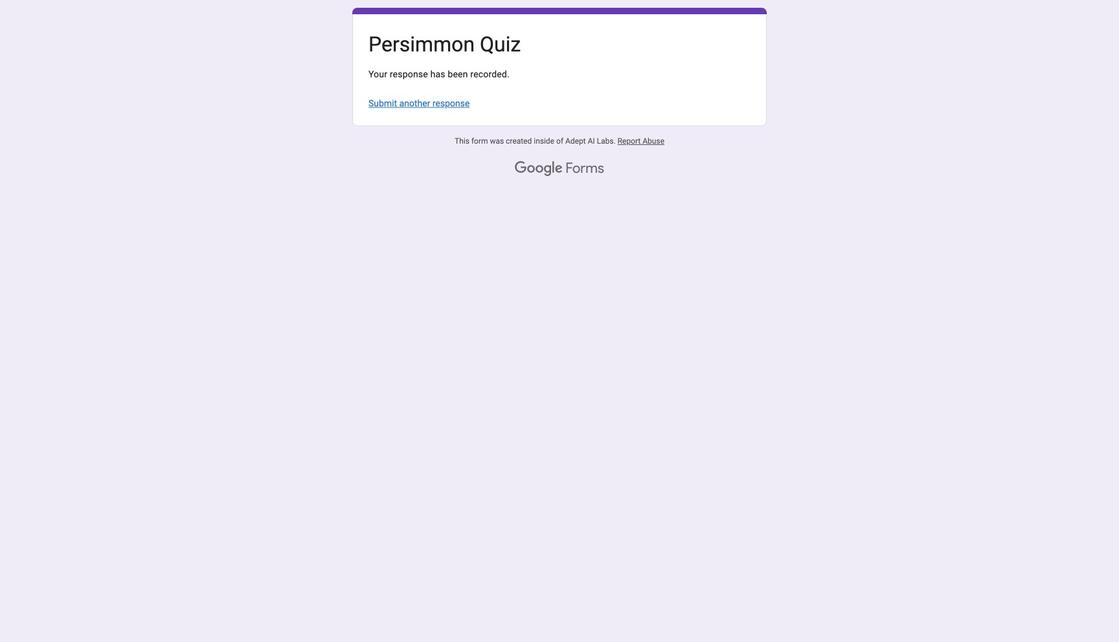 Task type: vqa. For each thing, say whether or not it's contained in the screenshot.
Word art w element
no



Task type: locate. For each thing, give the bounding box(es) containing it.
heading
[[369, 32, 751, 68]]



Task type: describe. For each thing, give the bounding box(es) containing it.
google image
[[515, 161, 563, 177]]



